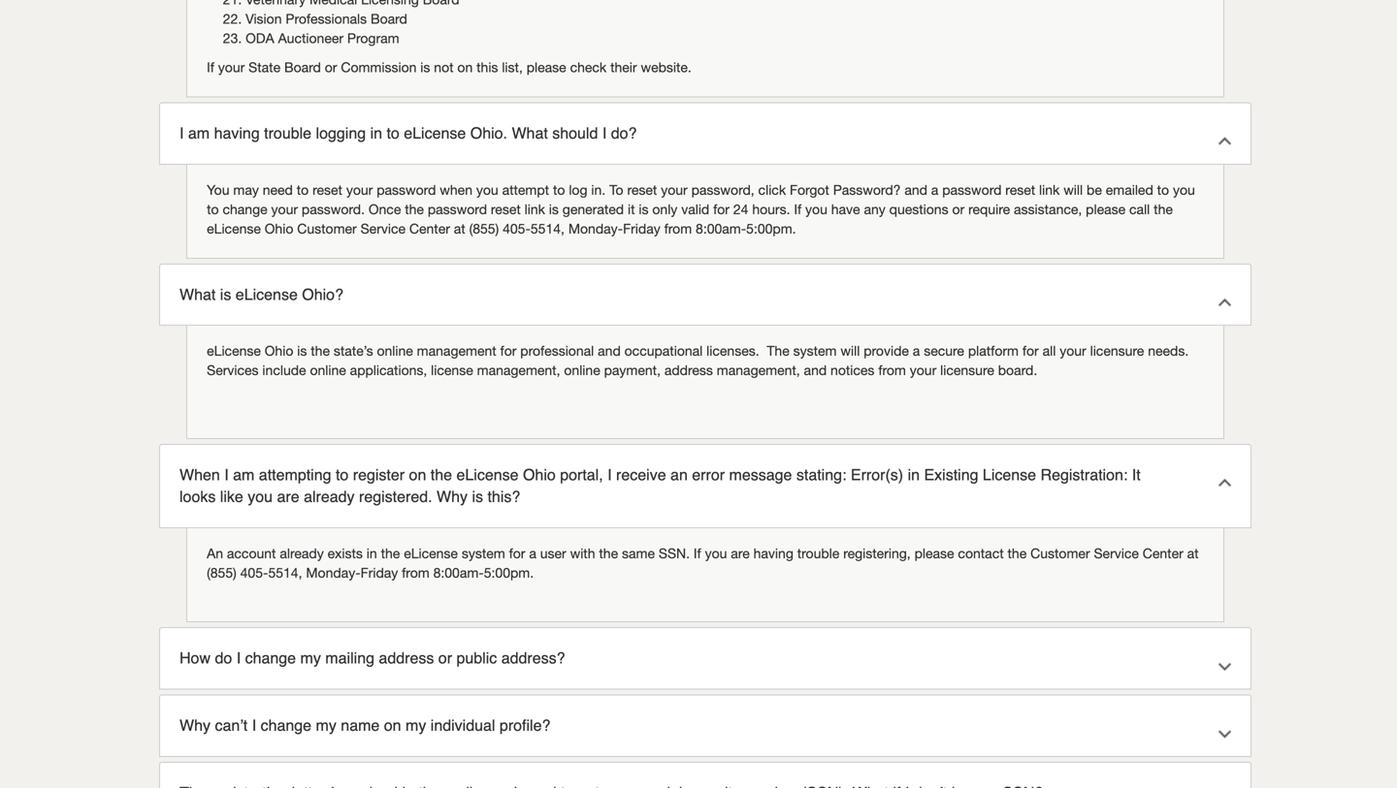 Task type: locate. For each thing, give the bounding box(es) containing it.
1 horizontal spatial (855)
[[469, 221, 499, 237]]

should
[[552, 124, 598, 142]]

if down forgot
[[794, 201, 802, 217]]

board.
[[998, 363, 1037, 379]]

1 vertical spatial customer
[[1030, 546, 1090, 562]]

1 horizontal spatial what
[[512, 124, 548, 142]]

you right like
[[248, 488, 273, 506]]

0 horizontal spatial from
[[402, 565, 429, 581]]

the up registered.
[[431, 466, 452, 484]]

change for can't
[[261, 717, 311, 735]]

for
[[713, 201, 730, 217], [500, 343, 517, 359], [1022, 343, 1039, 359], [509, 546, 525, 562]]

0 vertical spatial are
[[277, 488, 299, 506]]

0 horizontal spatial a
[[529, 546, 536, 562]]

405- down account
[[240, 565, 268, 581]]

the
[[767, 343, 789, 359]]

any
[[864, 201, 886, 217]]

customer inside an account already exists in the elicense system for a user with the same ssn. if you are having trouble registering, please contact the customer service center at (855) 405-5514, monday-friday from 8:00am-5:00pm
[[1030, 546, 1090, 562]]

1 horizontal spatial online
[[377, 343, 413, 359]]

are inside an account already exists in the elicense system for a user with the same ssn. if you are having trouble registering, please contact the customer service center at (855) 405-5514, monday-friday from 8:00am-5:00pm
[[731, 546, 750, 562]]

my for mailing
[[300, 650, 321, 667]]

from down only
[[664, 221, 692, 237]]

5:00pm
[[746, 221, 792, 237], [484, 565, 530, 581]]

. for you
[[530, 565, 534, 581]]

and
[[905, 182, 927, 198], [598, 343, 621, 359], [804, 363, 827, 379]]

please down be on the right top of page
[[1086, 201, 1126, 217]]

1 horizontal spatial are
[[731, 546, 750, 562]]

provide
[[864, 343, 909, 359]]

1 horizontal spatial will
[[1064, 182, 1083, 198]]

2 horizontal spatial on
[[457, 59, 473, 75]]

a
[[931, 182, 938, 198], [913, 343, 920, 359], [529, 546, 536, 562]]

(855) down when
[[469, 221, 499, 237]]

2 vertical spatial if
[[694, 546, 701, 562]]

1 horizontal spatial 5:00pm
[[746, 221, 792, 237]]

name
[[341, 717, 380, 735]]

the right call at the right top of page
[[1154, 201, 1173, 217]]

online up applications,
[[377, 343, 413, 359]]

system
[[793, 343, 837, 359], [462, 546, 505, 562]]

the right once at the top left of the page
[[405, 201, 424, 217]]

a left user
[[529, 546, 536, 562]]

1 horizontal spatial monday-
[[568, 221, 623, 237]]

1 vertical spatial and
[[598, 343, 621, 359]]

24
[[733, 201, 748, 217]]

2 vertical spatial please
[[914, 546, 954, 562]]

1 horizontal spatial friday
[[623, 221, 660, 237]]

board down auctioneer
[[284, 59, 321, 75]]

1 horizontal spatial service
[[1094, 546, 1139, 562]]

center inside an account already exists in the elicense system for a user with the same ssn. if you are having trouble registering, please contact the customer service center at (855) 405-5514, monday-friday from 8:00am-5:00pm
[[1143, 546, 1183, 562]]

valid
[[681, 201, 709, 217]]

the
[[405, 201, 424, 217], [1154, 201, 1173, 217], [311, 343, 330, 359], [431, 466, 452, 484], [381, 546, 400, 562], [599, 546, 618, 562], [1008, 546, 1027, 562]]

0 vertical spatial 5514,
[[531, 221, 565, 237]]

please left 'contact' at the right of page
[[914, 546, 954, 562]]

0 horizontal spatial friday
[[361, 565, 398, 581]]

from
[[664, 221, 692, 237], [878, 363, 906, 379], [402, 565, 429, 581]]

customer down password.
[[297, 221, 357, 237]]

2 horizontal spatial and
[[905, 182, 927, 198]]

my left mailing
[[300, 650, 321, 667]]

already
[[304, 488, 355, 506], [280, 546, 324, 562]]

address inside elicense ohio is the state's online management for professional and occupational licenses.  the system will provide a secure platform for all your licensure needs. services include online applications, license management, online payment, address management, and notices from your licensure board.
[[664, 363, 713, 379]]

8:00am- up public
[[433, 565, 484, 581]]

please right list,
[[527, 59, 566, 75]]

1 vertical spatial in
[[908, 466, 920, 484]]

please inside you may need to reset your password when you attempt to log in. to reset your password, click forgot password? and a password reset link will be emailed to you to change your password. once the password reset link is generated it is only valid for 24 hours. if you have any questions or require assistance, please call the elicense ohio customer service center at (855) 405-5514, monday-friday from 8:00am-5:00pm
[[1086, 201, 1126, 217]]

1 vertical spatial ohio
[[265, 343, 293, 359]]

1 horizontal spatial address
[[664, 363, 713, 379]]

0 vertical spatial customer
[[297, 221, 357, 237]]

0 horizontal spatial trouble
[[264, 124, 312, 142]]

0 horizontal spatial please
[[527, 59, 566, 75]]

list,
[[502, 59, 523, 75]]

center
[[409, 221, 450, 237], [1143, 546, 1183, 562]]

trouble left logging
[[264, 124, 312, 142]]

0 horizontal spatial address
[[379, 650, 434, 667]]

0 vertical spatial and
[[905, 182, 927, 198]]

change down may
[[223, 201, 267, 217]]

elicense
[[404, 124, 466, 142], [207, 221, 261, 237], [236, 286, 298, 303], [207, 343, 261, 359], [456, 466, 519, 484], [404, 546, 458, 562]]

for left all on the right of page
[[1022, 343, 1039, 359]]

in
[[370, 124, 382, 142], [908, 466, 920, 484], [367, 546, 377, 562]]

an account already exists in the elicense system for a user with the same ssn. if you are having trouble registering, please contact the customer service center at (855) 405-5514, monday-friday from 8:00am-5:00pm
[[207, 546, 1199, 581]]

405-
[[503, 221, 531, 237], [240, 565, 268, 581]]

0 horizontal spatial will
[[841, 343, 860, 359]]

on right "not"
[[457, 59, 473, 75]]

2 vertical spatial on
[[384, 717, 401, 735]]

click
[[758, 182, 786, 198]]

2 vertical spatial or
[[438, 650, 452, 667]]

friday down exists
[[361, 565, 398, 581]]

all
[[1043, 343, 1056, 359]]

0 vertical spatial (855)
[[469, 221, 499, 237]]

is right it
[[639, 201, 649, 217]]

on for my
[[384, 717, 401, 735]]

if right 'ssn.'
[[694, 546, 701, 562]]

are
[[277, 488, 299, 506], [731, 546, 750, 562]]

on up registered.
[[409, 466, 426, 484]]

do?
[[611, 124, 637, 142]]

address
[[664, 363, 713, 379], [379, 650, 434, 667]]

or left public
[[438, 650, 452, 667]]

the left state's
[[311, 343, 330, 359]]

elicense inside elicense ohio is the state's online management for professional and occupational licenses.  the system will provide a secure platform for all your licensure needs. services include online applications, license management, online payment, address management, and notices from your licensure board.
[[207, 343, 261, 359]]

1 horizontal spatial management,
[[717, 363, 800, 379]]

my left name
[[316, 717, 337, 735]]

board up program
[[371, 11, 407, 27]]

in right logging
[[370, 124, 382, 142]]

your up once at the top left of the page
[[346, 182, 373, 198]]

how do i change my mailing address or public address?
[[179, 650, 565, 667]]

1 horizontal spatial 405-
[[503, 221, 531, 237]]

link up assistance,
[[1039, 182, 1060, 198]]

5:00pm inside you may need to reset your password when you attempt to log in. to reset your password, click forgot password? and a password reset link will be emailed to you to change your password. once the password reset link is generated it is only valid for 24 hours. if you have any questions or require assistance, please call the elicense ohio customer service center at (855) 405-5514, monday-friday from 8:00am-5:00pm
[[746, 221, 792, 237]]

password
[[377, 182, 436, 198], [942, 182, 1002, 198], [428, 201, 487, 217]]

logging
[[316, 124, 366, 142]]

will up notices at top
[[841, 343, 860, 359]]

0 vertical spatial address
[[664, 363, 713, 379]]

service down it
[[1094, 546, 1139, 562]]

will inside you may need to reset your password when you attempt to log in. to reset your password, click forgot password? and a password reset link will be emailed to you to change your password. once the password reset link is generated it is only valid for 24 hours. if you have any questions or require assistance, please call the elicense ohio customer service center at (855) 405-5514, monday-friday from 8:00am-5:00pm
[[1064, 182, 1083, 198]]

you inside "when i am attempting to register on the elicense ohio portal, i receive an error message stating: error(s) in existing license registration: it looks like you are already registered. why is this?"
[[248, 488, 273, 506]]

ohio up include
[[265, 343, 293, 359]]

5514, inside an account already exists in the elicense system for a user with the same ssn. if you are having trouble registering, please contact the customer service center at (855) 405-5514, monday-friday from 8:00am-5:00pm
[[268, 565, 302, 581]]

1 vertical spatial system
[[462, 546, 505, 562]]

in right exists
[[367, 546, 377, 562]]

is up include
[[297, 343, 307, 359]]

address right mailing
[[379, 650, 434, 667]]

are down attempting
[[277, 488, 299, 506]]

0 horizontal spatial 405-
[[240, 565, 268, 581]]

(855) inside you may need to reset your password when you attempt to log in. to reset your password, click forgot password? and a password reset link will be emailed to you to change your password. once the password reset link is generated it is only valid for 24 hours. if you have any questions or require assistance, please call the elicense ohio customer service center at (855) 405-5514, monday-friday from 8:00am-5:00pm
[[469, 221, 499, 237]]

2 vertical spatial a
[[529, 546, 536, 562]]

friday
[[623, 221, 660, 237], [361, 565, 398, 581]]

and left notices at top
[[804, 363, 827, 379]]

trouble left registering, on the bottom
[[797, 546, 840, 562]]

0 horizontal spatial having
[[214, 124, 260, 142]]

you
[[476, 182, 498, 198], [1173, 182, 1195, 198], [805, 201, 827, 217], [248, 488, 273, 506], [705, 546, 727, 562]]

(855) down an
[[207, 565, 236, 581]]

system down this?
[[462, 546, 505, 562]]

1 vertical spatial at
[[1187, 546, 1199, 562]]

to inside "when i am attempting to register on the elicense ohio portal, i receive an error message stating: error(s) in existing license registration: it looks like you are already registered. why is this?"
[[336, 466, 349, 484]]

1 vertical spatial or
[[952, 201, 965, 217]]

0 vertical spatial from
[[664, 221, 692, 237]]

8:00am-
[[696, 221, 746, 237], [433, 565, 484, 581]]

i
[[179, 124, 184, 142], [602, 124, 607, 142], [224, 466, 229, 484], [607, 466, 612, 484], [236, 650, 241, 667], [252, 717, 256, 735]]

register
[[353, 466, 405, 484]]

1 vertical spatial change
[[245, 650, 296, 667]]

0 vertical spatial will
[[1064, 182, 1083, 198]]

1 vertical spatial 405-
[[240, 565, 268, 581]]

ohio inside elicense ohio is the state's online management for professional and occupational licenses.  the system will provide a secure platform for all your licensure needs. services include online applications, license management, online payment, address management, and notices from your licensure board.
[[265, 343, 293, 359]]

having up may
[[214, 124, 260, 142]]

to right emailed
[[1157, 182, 1169, 198]]

you
[[207, 182, 229, 198]]

0 vertical spatial .
[[792, 221, 796, 237]]

. down forgot
[[792, 221, 796, 237]]

having
[[214, 124, 260, 142], [753, 546, 793, 562]]

this
[[476, 59, 498, 75]]

already down attempting
[[304, 488, 355, 506]]

am up you
[[188, 124, 210, 142]]

8:00am- down 24
[[696, 221, 746, 237]]

change right can't
[[261, 717, 311, 735]]

(855)
[[469, 221, 499, 237], [207, 565, 236, 581]]

profile?
[[500, 717, 550, 735]]

the right with
[[599, 546, 618, 562]]

for left user
[[509, 546, 525, 562]]

1 horizontal spatial link
[[1039, 182, 1060, 198]]

(855) inside an account already exists in the elicense system for a user with the same ssn. if you are having trouble registering, please contact the customer service center at (855) 405-5514, monday-friday from 8:00am-5:00pm
[[207, 565, 236, 581]]

is left this?
[[472, 488, 483, 506]]

and inside you may need to reset your password when you attempt to log in. to reset your password, click forgot password? and a password reset link will be emailed to you to change your password. once the password reset link is generated it is only valid for 24 hours. if you have any questions or require assistance, please call the elicense ohio customer service center at (855) 405-5514, monday-friday from 8:00am-5:00pm
[[905, 182, 927, 198]]

to
[[387, 124, 400, 142], [297, 182, 309, 198], [553, 182, 565, 198], [1157, 182, 1169, 198], [207, 201, 219, 217], [336, 466, 349, 484]]

change right do
[[245, 650, 296, 667]]

trouble
[[264, 124, 312, 142], [797, 546, 840, 562]]

if your state board or commission is not on this list, please check their website.
[[207, 59, 692, 75]]

to left register
[[336, 466, 349, 484]]

you right emailed
[[1173, 182, 1195, 198]]

license
[[431, 363, 473, 379]]

0 horizontal spatial link
[[525, 201, 545, 217]]

will left be on the right top of page
[[1064, 182, 1083, 198]]

or down auctioneer
[[325, 59, 337, 75]]

website.
[[641, 59, 692, 75]]

at
[[454, 221, 465, 237], [1187, 546, 1199, 562]]

0 horizontal spatial .
[[530, 565, 534, 581]]

management
[[417, 343, 496, 359]]

1 horizontal spatial from
[[664, 221, 692, 237]]

from down registered.
[[402, 565, 429, 581]]

1 vertical spatial 8:00am-
[[433, 565, 484, 581]]

what
[[512, 124, 548, 142], [179, 286, 216, 303]]

will
[[1064, 182, 1083, 198], [841, 343, 860, 359]]

0 horizontal spatial are
[[277, 488, 299, 506]]

online down 'professional'
[[564, 363, 600, 379]]

once
[[369, 201, 401, 217]]

board
[[371, 11, 407, 27], [284, 59, 321, 75]]

405- down attempt at the left of page
[[503, 221, 531, 237]]

to
[[609, 182, 623, 198]]

please inside an account already exists in the elicense system for a user with the same ssn. if you are having trouble registering, please contact the customer service center at (855) 405-5514, monday-friday from 8:00am-5:00pm
[[914, 546, 954, 562]]

receive
[[616, 466, 666, 484]]

you right 'ssn.'
[[705, 546, 727, 562]]

1 vertical spatial having
[[753, 546, 793, 562]]

1 vertical spatial are
[[731, 546, 750, 562]]

1 horizontal spatial system
[[793, 343, 837, 359]]

0 vertical spatial what
[[512, 124, 548, 142]]

their
[[610, 59, 637, 75]]

1 vertical spatial from
[[878, 363, 906, 379]]

a inside an account already exists in the elicense system for a user with the same ssn. if you are having trouble registering, please contact the customer service center at (855) 405-5514, monday-friday from 8:00am-5:00pm
[[529, 546, 536, 562]]

0 vertical spatial center
[[409, 221, 450, 237]]

1 vertical spatial already
[[280, 546, 324, 562]]

1 vertical spatial am
[[233, 466, 255, 484]]

ohio
[[265, 221, 293, 237], [265, 343, 293, 359], [523, 466, 556, 484]]

address down occupational
[[664, 363, 713, 379]]

account
[[227, 546, 276, 562]]

0 vertical spatial or
[[325, 59, 337, 75]]

the inside elicense ohio is the state's online management for professional and occupational licenses.  the system will provide a secure platform for all your licensure needs. services include online applications, license management, online payment, address management, and notices from your licensure board.
[[311, 343, 330, 359]]

1 vertical spatial 5:00pm
[[484, 565, 530, 581]]

0 vertical spatial at
[[454, 221, 465, 237]]

why left can't
[[179, 717, 211, 735]]

and up questions at the right top of the page
[[905, 182, 927, 198]]

1 vertical spatial on
[[409, 466, 426, 484]]

1 horizontal spatial trouble
[[797, 546, 840, 562]]

trouble inside an account already exists in the elicense system for a user with the same ssn. if you are having trouble registering, please contact the customer service center at (855) 405-5514, monday-friday from 8:00am-5:00pm
[[797, 546, 840, 562]]

having down message
[[753, 546, 793, 562]]

2 horizontal spatial please
[[1086, 201, 1126, 217]]

when i am attempting to register on the elicense ohio portal, i receive an error message stating: error(s) in existing license registration: it looks like you are already registered. why is this?
[[179, 466, 1141, 506]]

0 vertical spatial 8:00am-
[[696, 221, 746, 237]]

0 vertical spatial ohio
[[265, 221, 293, 237]]

from inside an account already exists in the elicense system for a user with the same ssn. if you are having trouble registering, please contact the customer service center at (855) 405-5514, monday-friday from 8:00am-5:00pm
[[402, 565, 429, 581]]

2 horizontal spatial a
[[931, 182, 938, 198]]

from down provide on the right top of the page
[[878, 363, 906, 379]]

on inside "when i am attempting to register on the elicense ohio portal, i receive an error message stating: error(s) in existing license registration: it looks like you are already registered. why is this?"
[[409, 466, 426, 484]]

elicense down may
[[207, 221, 261, 237]]

1 horizontal spatial if
[[694, 546, 701, 562]]

monday-
[[568, 221, 623, 237], [306, 565, 361, 581]]

your right all on the right of page
[[1060, 343, 1086, 359]]

you down forgot
[[805, 201, 827, 217]]

0 horizontal spatial 5:00pm
[[484, 565, 530, 581]]

ohio inside you may need to reset your password when you attempt to log in. to reset your password, click forgot password? and a password reset link will be emailed to you to change your password. once the password reset link is generated it is only valid for 24 hours. if you have any questions or require assistance, please call the elicense ohio customer service center at (855) 405-5514, monday-friday from 8:00am-5:00pm
[[265, 221, 293, 237]]

like
[[220, 488, 243, 506]]

0 vertical spatial please
[[527, 59, 566, 75]]

monday- down generated
[[568, 221, 623, 237]]

. up address?
[[530, 565, 534, 581]]

licensure down 'secure'
[[940, 363, 994, 379]]

management, down 'professional'
[[477, 363, 560, 379]]

0 horizontal spatial what
[[179, 286, 216, 303]]

please
[[527, 59, 566, 75], [1086, 201, 1126, 217], [914, 546, 954, 562]]

on right name
[[384, 717, 401, 735]]

online
[[377, 343, 413, 359], [310, 363, 346, 379], [564, 363, 600, 379]]

8:00am- inside an account already exists in the elicense system for a user with the same ssn. if you are having trouble registering, please contact the customer service center at (855) 405-5514, monday-friday from 8:00am-5:00pm
[[433, 565, 484, 581]]

what up services
[[179, 286, 216, 303]]

5514, down attempt at the left of page
[[531, 221, 565, 237]]

reset
[[312, 182, 342, 198], [627, 182, 657, 198], [1005, 182, 1035, 198], [491, 201, 521, 217]]

link
[[1039, 182, 1060, 198], [525, 201, 545, 217]]

0 vertical spatial board
[[371, 11, 407, 27]]

why left this?
[[437, 488, 468, 506]]

2 vertical spatial change
[[261, 717, 311, 735]]

this?
[[487, 488, 520, 506]]

1 vertical spatial please
[[1086, 201, 1126, 217]]

in right error(s)
[[908, 466, 920, 484]]

your down need
[[271, 201, 298, 217]]

1 vertical spatial trouble
[[797, 546, 840, 562]]

am inside "when i am attempting to register on the elicense ohio portal, i receive an error message stating: error(s) in existing license registration: it looks like you are already registered. why is this?"
[[233, 466, 255, 484]]

elicense up this?
[[456, 466, 519, 484]]

for inside an account already exists in the elicense system for a user with the same ssn. if you are having trouble registering, please contact the customer service center at (855) 405-5514, monday-friday from 8:00am-5:00pm
[[509, 546, 525, 562]]

0 vertical spatial friday
[[623, 221, 660, 237]]

am up like
[[233, 466, 255, 484]]

1 vertical spatial (855)
[[207, 565, 236, 581]]

at inside you may need to reset your password when you attempt to log in. to reset your password, click forgot password? and a password reset link will be emailed to you to change your password. once the password reset link is generated it is only valid for 24 hours. if you have any questions or require assistance, please call the elicense ohio customer service center at (855) 405-5514, monday-friday from 8:00am-5:00pm
[[454, 221, 465, 237]]

2 vertical spatial from
[[402, 565, 429, 581]]

online down state's
[[310, 363, 346, 379]]

my
[[300, 650, 321, 667], [316, 717, 337, 735], [406, 717, 426, 735]]

monday- inside you may need to reset your password when you attempt to log in. to reset your password, click forgot password? and a password reset link will be emailed to you to change your password. once the password reset link is generated it is only valid for 24 hours. if you have any questions or require assistance, please call the elicense ohio customer service center at (855) 405-5514, monday-friday from 8:00am-5:00pm
[[568, 221, 623, 237]]

0 horizontal spatial management,
[[477, 363, 560, 379]]

what right ohio.
[[512, 124, 548, 142]]

0 vertical spatial why
[[437, 488, 468, 506]]

0 horizontal spatial 5514,
[[268, 565, 302, 581]]

state
[[249, 59, 280, 75]]

or inside you may need to reset your password when you attempt to log in. to reset your password, click forgot password? and a password reset link will be emailed to you to change your password. once the password reset link is generated it is only valid for 24 hours. if you have any questions or require assistance, please call the elicense ohio customer service center at (855) 405-5514, monday-friday from 8:00am-5:00pm
[[952, 201, 965, 217]]

0 vertical spatial change
[[223, 201, 267, 217]]

reset down attempt at the left of page
[[491, 201, 521, 217]]

same
[[622, 546, 655, 562]]

2 horizontal spatial from
[[878, 363, 906, 379]]

0 horizontal spatial at
[[454, 221, 465, 237]]

already inside an account already exists in the elicense system for a user with the same ssn. if you are having trouble registering, please contact the customer service center at (855) 405-5514, monday-friday from 8:00am-5:00pm
[[280, 546, 324, 562]]

1 horizontal spatial customer
[[1030, 546, 1090, 562]]

needs.
[[1148, 343, 1189, 359]]

already left exists
[[280, 546, 324, 562]]

change for do
[[245, 650, 296, 667]]

2 horizontal spatial or
[[952, 201, 965, 217]]

include
[[262, 363, 306, 379]]

is inside "when i am attempting to register on the elicense ohio portal, i receive an error message stating: error(s) in existing license registration: it looks like you are already registered. why is this?"
[[472, 488, 483, 506]]

a up questions at the right top of the page
[[931, 182, 938, 198]]

is down attempt at the left of page
[[549, 201, 559, 217]]



Task type: describe. For each thing, give the bounding box(es) containing it.
elicense inside an account already exists in the elicense system for a user with the same ssn. if you are having trouble registering, please contact the customer service center at (855) 405-5514, monday-friday from 8:00am-5:00pm
[[404, 546, 458, 562]]

my left "individual"
[[406, 717, 426, 735]]

1 vertical spatial what
[[179, 286, 216, 303]]

mailing
[[325, 650, 374, 667]]

when
[[440, 182, 472, 198]]

public
[[456, 650, 497, 667]]

are inside "when i am attempting to register on the elicense ohio portal, i receive an error message stating: error(s) in existing license registration: it looks like you are already registered. why is this?"
[[277, 488, 299, 506]]

1 horizontal spatial and
[[804, 363, 827, 379]]

change inside you may need to reset your password when you attempt to log in. to reset your password, click forgot password? and a password reset link will be emailed to you to change your password. once the password reset link is generated it is only valid for 24 hours. if you have any questions or require assistance, please call the elicense ohio customer service center at (855) 405-5514, monday-friday from 8:00am-5:00pm
[[223, 201, 267, 217]]

may
[[233, 182, 259, 198]]

0 vertical spatial trouble
[[264, 124, 312, 142]]

. for password,
[[792, 221, 796, 237]]

0 vertical spatial link
[[1039, 182, 1060, 198]]

program
[[347, 30, 399, 46]]

1 horizontal spatial licensure
[[1090, 343, 1144, 359]]

notices
[[831, 363, 875, 379]]

individual
[[431, 717, 495, 735]]

password up once at the top left of the page
[[377, 182, 436, 198]]

password up require
[[942, 182, 1002, 198]]

vision professionals board oda auctioneer program
[[246, 11, 407, 46]]

in.
[[591, 182, 606, 198]]

professionals
[[286, 11, 367, 27]]

from inside elicense ohio is the state's online management for professional and occupational licenses.  the system will provide a secure platform for all your licensure needs. services include online applications, license management, online payment, address management, and notices from your licensure board.
[[878, 363, 906, 379]]

exists
[[328, 546, 363, 562]]

reset up it
[[627, 182, 657, 198]]

questions
[[889, 201, 948, 217]]

user
[[540, 546, 566, 562]]

0 vertical spatial if
[[207, 59, 214, 75]]

contact
[[958, 546, 1004, 562]]

friday inside an account already exists in the elicense system for a user with the same ssn. if you are having trouble registering, please contact the customer service center at (855) 405-5514, monday-friday from 8:00am-5:00pm
[[361, 565, 398, 581]]

is inside elicense ohio is the state's online management for professional and occupational licenses.  the system will provide a secure platform for all your licensure needs. services include online applications, license management, online payment, address management, and notices from your licensure board.
[[297, 343, 307, 359]]

elicense left ohio?
[[236, 286, 298, 303]]

service inside you may need to reset your password when you attempt to log in. to reset your password, click forgot password? and a password reset link will be emailed to you to change your password. once the password reset link is generated it is only valid for 24 hours. if you have any questions or require assistance, please call the elicense ohio customer service center at (855) 405-5514, monday-friday from 8:00am-5:00pm
[[361, 221, 406, 237]]

for left 'professional'
[[500, 343, 517, 359]]

ssn.
[[659, 546, 690, 562]]

in inside "when i am attempting to register on the elicense ohio portal, i receive an error message stating: error(s) in existing license registration: it looks like you are already registered. why is this?"
[[908, 466, 920, 484]]

your left state
[[218, 59, 245, 75]]

a inside you may need to reset your password when you attempt to log in. to reset your password, click forgot password? and a password reset link will be emailed to you to change your password. once the password reset link is generated it is only valid for 24 hours. if you have any questions or require assistance, please call the elicense ohio customer service center at (855) 405-5514, monday-friday from 8:00am-5:00pm
[[931, 182, 938, 198]]

only
[[652, 201, 677, 217]]

looks
[[179, 488, 216, 506]]

to left "log"
[[553, 182, 565, 198]]

1 management, from the left
[[477, 363, 560, 379]]

what is elicense ohio?
[[179, 286, 343, 303]]

generated
[[563, 201, 624, 217]]

customer inside you may need to reset your password when you attempt to log in. to reset your password, click forgot password? and a password reset link will be emailed to you to change your password. once the password reset link is generated it is only valid for 24 hours. if you have any questions or require assistance, please call the elicense ohio customer service center at (855) 405-5514, monday-friday from 8:00am-5:00pm
[[297, 221, 357, 237]]

from inside you may need to reset your password when you attempt to log in. to reset your password, click forgot password? and a password reset link will be emailed to you to change your password. once the password reset link is generated it is only valid for 24 hours. if you have any questions or require assistance, please call the elicense ohio customer service center at (855) 405-5514, monday-friday from 8:00am-5:00pm
[[664, 221, 692, 237]]

attempt
[[502, 182, 549, 198]]

0 vertical spatial in
[[370, 124, 382, 142]]

8:00am- inside you may need to reset your password when you attempt to log in. to reset your password, click forgot password? and a password reset link will be emailed to you to change your password. once the password reset link is generated it is only valid for 24 hours. if you have any questions or require assistance, please call the elicense ohio customer service center at (855) 405-5514, monday-friday from 8:00am-5:00pm
[[696, 221, 746, 237]]

not
[[434, 59, 454, 75]]

5514, inside you may need to reset your password when you attempt to log in. to reset your password, click forgot password? and a password reset link will be emailed to you to change your password. once the password reset link is generated it is only valid for 24 hours. if you have any questions or require assistance, please call the elicense ohio customer service center at (855) 405-5514, monday-friday from 8:00am-5:00pm
[[531, 221, 565, 237]]

is left "not"
[[420, 59, 430, 75]]

2 horizontal spatial online
[[564, 363, 600, 379]]

to down you
[[207, 201, 219, 217]]

your down 'secure'
[[910, 363, 936, 379]]

board inside 'vision professionals board oda auctioneer program'
[[371, 11, 407, 27]]

0 horizontal spatial licensure
[[940, 363, 994, 379]]

at inside an account already exists in the elicense system for a user with the same ssn. if you are having trouble registering, please contact the customer service center at (855) 405-5514, monday-friday from 8:00am-5:00pm
[[1187, 546, 1199, 562]]

existing
[[924, 466, 978, 484]]

password.
[[302, 201, 365, 217]]

call
[[1129, 201, 1150, 217]]

0 horizontal spatial or
[[325, 59, 337, 75]]

commission
[[341, 59, 417, 75]]

platform
[[968, 343, 1019, 359]]

0 horizontal spatial online
[[310, 363, 346, 379]]

ohio?
[[302, 286, 343, 303]]

log
[[569, 182, 587, 198]]

service inside an account already exists in the elicense system for a user with the same ssn. if you are having trouble registering, please contact the customer service center at (855) 405-5514, monday-friday from 8:00am-5:00pm
[[1094, 546, 1139, 562]]

405- inside you may need to reset your password when you attempt to log in. to reset your password, click forgot password? and a password reset link will be emailed to you to change your password. once the password reset link is generated it is only valid for 24 hours. if you have any questions or require assistance, please call the elicense ohio customer service center at (855) 405-5514, monday-friday from 8:00am-5:00pm
[[503, 221, 531, 237]]

ohio.
[[470, 124, 507, 142]]

0 horizontal spatial am
[[188, 124, 210, 142]]

friday inside you may need to reset your password when you attempt to log in. to reset your password, click forgot password? and a password reset link will be emailed to you to change your password. once the password reset link is generated it is only valid for 24 hours. if you have any questions or require assistance, please call the elicense ohio customer service center at (855) 405-5514, monday-friday from 8:00am-5:00pm
[[623, 221, 660, 237]]

center inside you may need to reset your password when you attempt to log in. to reset your password, click forgot password? and a password reset link will be emailed to you to change your password. once the password reset link is generated it is only valid for 24 hours. if you have any questions or require assistance, please call the elicense ohio customer service center at (855) 405-5514, monday-friday from 8:00am-5:00pm
[[409, 221, 450, 237]]

the right 'contact' at the right of page
[[1008, 546, 1027, 562]]

attempting
[[259, 466, 331, 484]]

0 horizontal spatial and
[[598, 343, 621, 359]]

0 vertical spatial on
[[457, 59, 473, 75]]

registration:
[[1041, 466, 1128, 484]]

stating:
[[796, 466, 846, 484]]

require
[[968, 201, 1010, 217]]

my for name
[[316, 717, 337, 735]]

password?
[[833, 182, 901, 198]]

0 vertical spatial having
[[214, 124, 260, 142]]

password down when
[[428, 201, 487, 217]]

you may need to reset your password when you attempt to log in. to reset your password, click forgot password? and a password reset link will be emailed to you to change your password. once the password reset link is generated it is only valid for 24 hours. if you have any questions or require assistance, please call the elicense ohio customer service center at (855) 405-5514, monday-friday from 8:00am-5:00pm
[[207, 182, 1195, 237]]

password,
[[691, 182, 754, 198]]

the inside "when i am attempting to register on the elicense ohio portal, i receive an error message stating: error(s) in existing license registration: it looks like you are already registered. why is this?"
[[431, 466, 452, 484]]

a inside elicense ohio is the state's online management for professional and occupational licenses.  the system will provide a secure platform for all your licensure needs. services include online applications, license management, online payment, address management, and notices from your licensure board.
[[913, 343, 920, 359]]

it
[[1132, 466, 1141, 484]]

your up only
[[661, 182, 688, 198]]

system inside an account already exists in the elicense system for a user with the same ssn. if you are having trouble registering, please contact the customer service center at (855) 405-5514, monday-friday from 8:00am-5:00pm
[[462, 546, 505, 562]]

secure
[[924, 343, 964, 359]]

405- inside an account already exists in the elicense system for a user with the same ssn. if you are having trouble registering, please contact the customer service center at (855) 405-5514, monday-friday from 8:00am-5:00pm
[[240, 565, 268, 581]]

error
[[692, 466, 725, 484]]

monday- inside an account already exists in the elicense system for a user with the same ssn. if you are having trouble registering, please contact the customer service center at (855) 405-5514, monday-friday from 8:00am-5:00pm
[[306, 565, 361, 581]]

you inside an account already exists in the elicense system for a user with the same ssn. if you are having trouble registering, please contact the customer service center at (855) 405-5514, monday-friday from 8:00am-5:00pm
[[705, 546, 727, 562]]

emailed
[[1106, 182, 1153, 198]]

assistance,
[[1014, 201, 1082, 217]]

you right when
[[476, 182, 498, 198]]

i am having trouble logging in to elicense ohio. what should i do?
[[179, 124, 637, 142]]

reset up password.
[[312, 182, 342, 198]]

services
[[207, 363, 259, 379]]

why inside "when i am attempting to register on the elicense ohio portal, i receive an error message stating: error(s) in existing license registration: it looks like you are already registered. why is this?"
[[437, 488, 468, 506]]

need
[[263, 182, 293, 198]]

vision
[[246, 11, 282, 27]]

error(s)
[[851, 466, 903, 484]]

can't
[[215, 717, 248, 735]]

check
[[570, 59, 607, 75]]

elicense left ohio.
[[404, 124, 466, 142]]

0 horizontal spatial why
[[179, 717, 211, 735]]

why can't i change my name on my individual profile?
[[179, 717, 550, 735]]

payment,
[[604, 363, 661, 379]]

an
[[670, 466, 688, 484]]

will inside elicense ohio is the state's online management for professional and occupational licenses.  the system will provide a secure platform for all your licensure needs. services include online applications, license management, online payment, address management, and notices from your licensure board.
[[841, 343, 860, 359]]

for inside you may need to reset your password when you attempt to log in. to reset your password, click forgot password? and a password reset link will be emailed to you to change your password. once the password reset link is generated it is only valid for 24 hours. if you have any questions or require assistance, please call the elicense ohio customer service center at (855) 405-5514, monday-friday from 8:00am-5:00pm
[[713, 201, 730, 217]]

1 horizontal spatial or
[[438, 650, 452, 667]]

professional
[[520, 343, 594, 359]]

do
[[215, 650, 232, 667]]

with
[[570, 546, 595, 562]]

elicense inside you may need to reset your password when you attempt to log in. to reset your password, click forgot password? and a password reset link will be emailed to you to change your password. once the password reset link is generated it is only valid for 24 hours. if you have any questions or require assistance, please call the elicense ohio customer service center at (855) 405-5514, monday-friday from 8:00am-5:00pm
[[207, 221, 261, 237]]

if inside an account already exists in the elicense system for a user with the same ssn. if you are having trouble registering, please contact the customer service center at (855) 405-5514, monday-friday from 8:00am-5:00pm
[[694, 546, 701, 562]]

having inside an account already exists in the elicense system for a user with the same ssn. if you are having trouble registering, please contact the customer service center at (855) 405-5514, monday-friday from 8:00am-5:00pm
[[753, 546, 793, 562]]

state's
[[334, 343, 373, 359]]

to right logging
[[387, 124, 400, 142]]

portal,
[[560, 466, 603, 484]]

5:00pm inside an account already exists in the elicense system for a user with the same ssn. if you are having trouble registering, please contact the customer service center at (855) 405-5514, monday-friday from 8:00am-5:00pm
[[484, 565, 530, 581]]

oda
[[246, 30, 274, 46]]

elicense ohio is the state's online management for professional and occupational licenses.  the system will provide a secure platform for all your licensure needs. services include online applications, license management, online payment, address management, and notices from your licensure board.
[[207, 343, 1192, 379]]

address?
[[501, 650, 565, 667]]

2 management, from the left
[[717, 363, 800, 379]]

if inside you may need to reset your password when you attempt to log in. to reset your password, click forgot password? and a password reset link will be emailed to you to change your password. once the password reset link is generated it is only valid for 24 hours. if you have any questions or require assistance, please call the elicense ohio customer service center at (855) 405-5514, monday-friday from 8:00am-5:00pm
[[794, 201, 802, 217]]

elicense inside "when i am attempting to register on the elicense ohio portal, i receive an error message stating: error(s) in existing license registration: it looks like you are already registered. why is this?"
[[456, 466, 519, 484]]

forgot
[[790, 182, 829, 198]]

1 vertical spatial board
[[284, 59, 321, 75]]

in inside an account already exists in the elicense system for a user with the same ssn. if you are having trouble registering, please contact the customer service center at (855) 405-5514, monday-friday from 8:00am-5:00pm
[[367, 546, 377, 562]]

it
[[628, 201, 635, 217]]

auctioneer
[[278, 30, 343, 46]]

system inside elicense ohio is the state's online management for professional and occupational licenses.  the system will provide a secure platform for all your licensure needs. services include online applications, license management, online payment, address management, and notices from your licensure board.
[[793, 343, 837, 359]]

is up services
[[220, 286, 231, 303]]

ohio inside "when i am attempting to register on the elicense ohio portal, i receive an error message stating: error(s) in existing license registration: it looks like you are already registered. why is this?"
[[523, 466, 556, 484]]

have
[[831, 201, 860, 217]]

the right exists
[[381, 546, 400, 562]]

applications,
[[350, 363, 427, 379]]

hours.
[[752, 201, 790, 217]]

reset up assistance,
[[1005, 182, 1035, 198]]

message
[[729, 466, 792, 484]]

on for the
[[409, 466, 426, 484]]

when
[[179, 466, 220, 484]]

already inside "when i am attempting to register on the elicense ohio portal, i receive an error message stating: error(s) in existing license registration: it looks like you are already registered. why is this?"
[[304, 488, 355, 506]]

be
[[1087, 182, 1102, 198]]

occupational
[[624, 343, 703, 359]]

how
[[179, 650, 211, 667]]

to right need
[[297, 182, 309, 198]]



Task type: vqa. For each thing, say whether or not it's contained in the screenshot.
Start Date "TEXT BOX"
no



